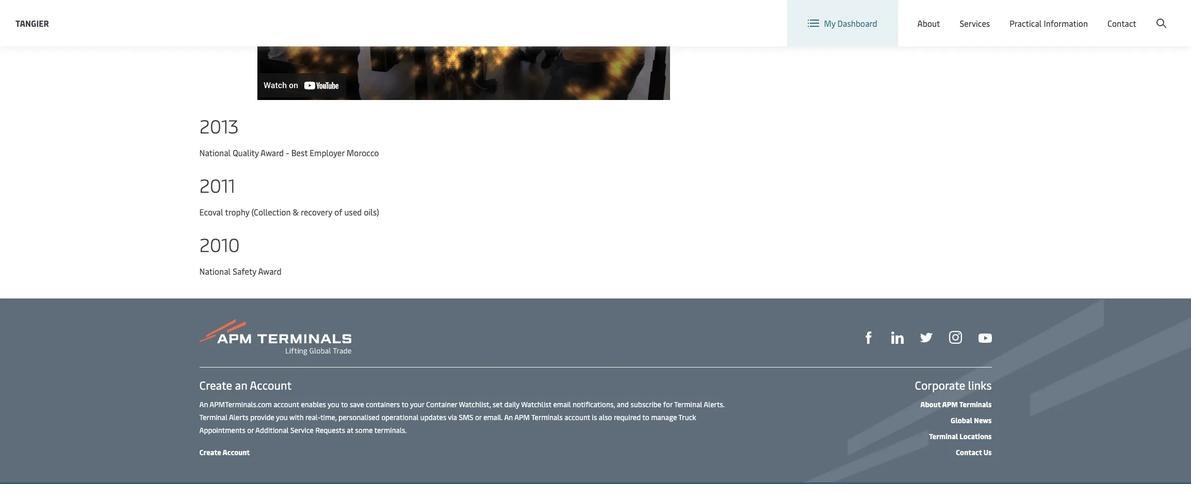 Task type: vqa. For each thing, say whether or not it's contained in the screenshot.
the
no



Task type: locate. For each thing, give the bounding box(es) containing it.
1 horizontal spatial terminal
[[674, 400, 702, 410]]

global menu
[[992, 10, 1039, 21]]

global inside global menu button
[[992, 10, 1016, 21]]

an up appointments
[[199, 400, 208, 410]]

terminal up appointments
[[199, 413, 228, 423]]

contact us
[[956, 448, 992, 458]]

truck
[[679, 413, 696, 423]]

0 vertical spatial award
[[261, 147, 284, 158]]

account left is
[[565, 413, 590, 423]]

via
[[448, 413, 457, 423]]

create left an
[[199, 378, 232, 393]]

you tube link
[[979, 331, 992, 344]]

global
[[992, 10, 1016, 21], [951, 416, 973, 426]]

apm
[[942, 400, 958, 410], [515, 413, 530, 423]]

terminals down watchlist on the left of the page
[[531, 413, 563, 423]]

1 horizontal spatial to
[[402, 400, 409, 410]]

set
[[493, 400, 503, 410]]

you left with
[[276, 413, 288, 423]]

0 vertical spatial terminals
[[960, 400, 992, 410]]

1 horizontal spatial apm
[[942, 400, 958, 410]]

linkedin image
[[891, 332, 904, 344]]

award for safety
[[258, 266, 282, 277]]

1 vertical spatial apm
[[515, 413, 530, 423]]

0 vertical spatial global
[[992, 10, 1016, 21]]

my dashboard
[[824, 18, 877, 29]]

about apm terminals link
[[921, 400, 992, 410]]

0 horizontal spatial terminal
[[199, 413, 228, 423]]

0 vertical spatial account
[[274, 400, 299, 410]]

award right safety
[[258, 266, 282, 277]]

account right contact popup button
[[1141, 10, 1172, 21]]

0 vertical spatial contact
[[1108, 18, 1137, 29]]

1 vertical spatial award
[[258, 266, 282, 277]]

instagram image
[[949, 331, 962, 344]]

award for quality
[[261, 147, 284, 158]]

global for global news
[[951, 416, 973, 426]]

account
[[1141, 10, 1172, 21], [250, 378, 292, 393], [223, 448, 250, 458]]

switch
[[901, 9, 926, 21]]

terminal up truck
[[674, 400, 702, 410]]

1 vertical spatial global
[[951, 416, 973, 426]]

login / create account link
[[1069, 0, 1172, 30]]

0 horizontal spatial to
[[341, 400, 348, 410]]

2 horizontal spatial terminal
[[929, 432, 958, 442]]

contact
[[1108, 18, 1137, 29], [956, 448, 982, 458]]

an
[[235, 378, 247, 393]]

you
[[328, 400, 340, 410], [276, 413, 288, 423]]

0 horizontal spatial apm
[[515, 413, 530, 423]]

contact button
[[1108, 0, 1137, 46]]

sms
[[459, 413, 473, 423]]

global left menu
[[992, 10, 1016, 21]]

at
[[347, 426, 354, 435]]

of
[[334, 206, 342, 218]]

used
[[344, 206, 362, 218]]

national down 2013
[[199, 147, 231, 158]]

1 vertical spatial account
[[250, 378, 292, 393]]

appointments
[[199, 426, 246, 435]]

1 vertical spatial national
[[199, 266, 231, 277]]

best
[[291, 147, 308, 158]]

or down alerts on the bottom of the page
[[247, 426, 254, 435]]

terminals
[[960, 400, 992, 410], [531, 413, 563, 423]]

1 horizontal spatial or
[[475, 413, 482, 423]]

0 horizontal spatial account
[[274, 400, 299, 410]]

global up terminal locations
[[951, 416, 973, 426]]

apmt footer logo image
[[199, 319, 351, 356]]

about apm terminals
[[921, 400, 992, 410]]

email.
[[484, 413, 503, 423]]

global for global menu
[[992, 10, 1016, 21]]

or right sms
[[475, 413, 482, 423]]

0 vertical spatial account
[[1141, 10, 1172, 21]]

2 vertical spatial create
[[199, 448, 221, 458]]

services button
[[960, 0, 990, 46]]

national
[[199, 147, 231, 158], [199, 266, 231, 277]]

0 vertical spatial an
[[199, 400, 208, 410]]

apm inside an apmterminals.com account enables you to save containers to your container watchlist, set daily watchlist email notifications, and subscribe for terminal alerts. terminal alerts provide you with real-time, personalised operational updates via sms or email. an apm terminals account is also required to manage truck appointments or additional service requests at some terminals.
[[515, 413, 530, 423]]

corporate
[[915, 378, 966, 393]]

to down subscribe
[[643, 413, 650, 423]]

also
[[599, 413, 612, 423]]

global news
[[951, 416, 992, 426]]

1 horizontal spatial terminals
[[960, 400, 992, 410]]

real-
[[305, 413, 321, 423]]

2 national from the top
[[199, 266, 231, 277]]

create right /
[[1116, 10, 1140, 21]]

account right an
[[250, 378, 292, 393]]

1 vertical spatial create
[[199, 378, 232, 393]]

1 horizontal spatial global
[[992, 10, 1016, 21]]

national down 2010
[[199, 266, 231, 277]]

0 vertical spatial national
[[199, 147, 231, 158]]

tangier
[[15, 17, 49, 29]]

us
[[984, 448, 992, 458]]

account
[[274, 400, 299, 410], [565, 413, 590, 423]]

1 horizontal spatial account
[[565, 413, 590, 423]]

0 vertical spatial about
[[918, 18, 940, 29]]

to left save
[[341, 400, 348, 410]]

oils)
[[364, 206, 379, 218]]

1 vertical spatial contact
[[956, 448, 982, 458]]

and
[[617, 400, 629, 410]]

notifications,
[[573, 400, 615, 410]]

create
[[1116, 10, 1140, 21], [199, 378, 232, 393], [199, 448, 221, 458]]

1 vertical spatial account
[[565, 413, 590, 423]]

you up 'time,'
[[328, 400, 340, 410]]

0 vertical spatial you
[[328, 400, 340, 410]]

1 vertical spatial or
[[247, 426, 254, 435]]

corporate links
[[915, 378, 992, 393]]

terminals up global news
[[960, 400, 992, 410]]

award
[[261, 147, 284, 158], [258, 266, 282, 277]]

0 vertical spatial apm
[[942, 400, 958, 410]]

some
[[355, 426, 373, 435]]

national for national safety award
[[199, 266, 231, 277]]

0 horizontal spatial terminals
[[531, 413, 563, 423]]

apm down corporate links
[[942, 400, 958, 410]]

1 horizontal spatial an
[[504, 413, 513, 423]]

account down appointments
[[223, 448, 250, 458]]

instagram link
[[949, 331, 962, 344]]

0 vertical spatial terminal
[[674, 400, 702, 410]]

terminal
[[674, 400, 702, 410], [199, 413, 228, 423], [929, 432, 958, 442]]

1 vertical spatial you
[[276, 413, 288, 423]]

0 horizontal spatial or
[[247, 426, 254, 435]]

watchlist
[[521, 400, 552, 410]]

menu
[[1018, 10, 1039, 21]]

alerts.
[[704, 400, 725, 410]]

1 horizontal spatial contact
[[1108, 18, 1137, 29]]

0 horizontal spatial global
[[951, 416, 973, 426]]

trophy
[[225, 206, 249, 218]]

safety
[[233, 266, 256, 277]]

1 national from the top
[[199, 147, 231, 158]]

about
[[918, 18, 940, 29], [921, 400, 941, 410]]

1 vertical spatial terminals
[[531, 413, 563, 423]]

2 horizontal spatial to
[[643, 413, 650, 423]]

youtube image
[[979, 334, 992, 343]]

0 horizontal spatial contact
[[956, 448, 982, 458]]

terminal down global news link at the right of the page
[[929, 432, 958, 442]]

account up with
[[274, 400, 299, 410]]

1 vertical spatial an
[[504, 413, 513, 423]]

create account link
[[199, 448, 250, 458]]

to left your
[[402, 400, 409, 410]]

create down appointments
[[199, 448, 221, 458]]

an
[[199, 400, 208, 410], [504, 413, 513, 423]]

an down daily
[[504, 413, 513, 423]]

apm down daily
[[515, 413, 530, 423]]

location
[[928, 9, 959, 21]]

watchlist,
[[459, 400, 491, 410]]

award left the -
[[261, 147, 284, 158]]

1 vertical spatial about
[[921, 400, 941, 410]]



Task type: describe. For each thing, give the bounding box(es) containing it.
global menu button
[[970, 0, 1050, 31]]

about for about
[[918, 18, 940, 29]]

practical information
[[1010, 18, 1088, 29]]

time,
[[321, 413, 337, 423]]

contact us link
[[956, 448, 992, 458]]

manage
[[651, 413, 677, 423]]

practical
[[1010, 18, 1042, 29]]

personalised
[[339, 413, 380, 423]]

containers
[[366, 400, 400, 410]]

login / create account
[[1088, 10, 1172, 21]]

locations
[[960, 432, 992, 442]]

ecoval trophy (collection & recovery of used oils)
[[199, 206, 379, 218]]

2011
[[199, 172, 235, 198]]

ecoval
[[199, 206, 223, 218]]

email
[[553, 400, 571, 410]]

terminal locations
[[929, 432, 992, 442]]

twitter image
[[920, 332, 933, 344]]

updates
[[420, 413, 447, 423]]

about button
[[918, 0, 940, 46]]

quality
[[233, 147, 259, 158]]

contact for contact
[[1108, 18, 1137, 29]]

subscribe
[[631, 400, 662, 410]]

switch location button
[[885, 9, 959, 21]]

my
[[824, 18, 836, 29]]

morocco
[[347, 147, 379, 158]]

shape link
[[862, 331, 875, 344]]

terminal locations link
[[929, 432, 992, 442]]

is
[[592, 413, 597, 423]]

daily
[[504, 400, 520, 410]]

linkedin__x28_alt_x29__3_ link
[[891, 331, 904, 344]]

national quality award - best employer morocco
[[199, 147, 379, 158]]

with
[[290, 413, 304, 423]]

for
[[663, 400, 673, 410]]

national safety award
[[199, 266, 282, 277]]

fill 44 link
[[920, 331, 933, 344]]

required
[[614, 413, 641, 423]]

switch location
[[901, 9, 959, 21]]

0 vertical spatial create
[[1116, 10, 1140, 21]]

create for create an account
[[199, 378, 232, 393]]

create for create account
[[199, 448, 221, 458]]

an apmterminals.com account enables you to save containers to your container watchlist, set daily watchlist email notifications, and subscribe for terminal alerts. terminal alerts provide you with real-time, personalised operational updates via sms or email. an apm terminals account is also required to manage truck appointments or additional service requests at some terminals.
[[199, 400, 725, 435]]

2013
[[199, 113, 239, 138]]

terminals.
[[374, 426, 407, 435]]

0 horizontal spatial you
[[276, 413, 288, 423]]

container
[[426, 400, 457, 410]]

2 vertical spatial terminal
[[929, 432, 958, 442]]

alerts
[[229, 413, 249, 423]]

0 horizontal spatial an
[[199, 400, 208, 410]]

facebook image
[[862, 332, 875, 344]]

my dashboard button
[[808, 0, 877, 46]]

employer
[[310, 147, 345, 158]]

login
[[1088, 10, 1109, 21]]

0 vertical spatial or
[[475, 413, 482, 423]]

tangier link
[[15, 17, 49, 30]]

1 horizontal spatial you
[[328, 400, 340, 410]]

services
[[960, 18, 990, 29]]

requests
[[315, 426, 345, 435]]

recovery
[[301, 206, 332, 218]]

&
[[293, 206, 299, 218]]

2 vertical spatial account
[[223, 448, 250, 458]]

your
[[410, 400, 425, 410]]

links
[[968, 378, 992, 393]]

news
[[974, 416, 992, 426]]

create account
[[199, 448, 250, 458]]

create an account
[[199, 378, 292, 393]]

save
[[350, 400, 364, 410]]

service
[[291, 426, 314, 435]]

additional
[[255, 426, 289, 435]]

terminals inside an apmterminals.com account enables you to save containers to your container watchlist, set daily watchlist email notifications, and subscribe for terminal alerts. terminal alerts provide you with real-time, personalised operational updates via sms or email. an apm terminals account is also required to manage truck appointments or additional service requests at some terminals.
[[531, 413, 563, 423]]

1 vertical spatial terminal
[[199, 413, 228, 423]]

dashboard
[[838, 18, 877, 29]]

provide
[[250, 413, 274, 423]]

global news link
[[951, 416, 992, 426]]

information
[[1044, 18, 1088, 29]]

-
[[286, 147, 289, 158]]

contact for contact us
[[956, 448, 982, 458]]

apmterminals.com
[[210, 400, 272, 410]]

2010
[[199, 232, 240, 257]]

practical information button
[[1010, 0, 1088, 46]]

operational
[[382, 413, 419, 423]]

national for national quality award - best employer morocco
[[199, 147, 231, 158]]

/
[[1110, 10, 1114, 21]]

(collection
[[251, 206, 291, 218]]

about for about apm terminals
[[921, 400, 941, 410]]

enables
[[301, 400, 326, 410]]



